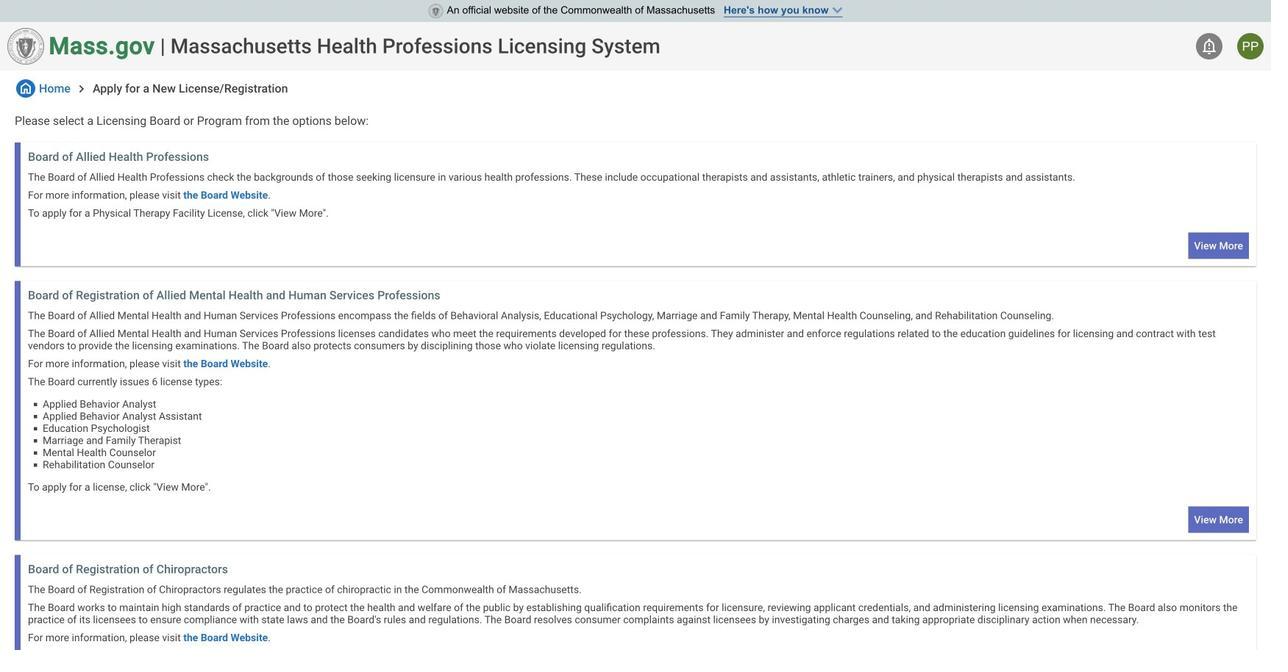 Task type: locate. For each thing, give the bounding box(es) containing it.
1 vertical spatial no color image
[[16, 79, 35, 98]]

0 vertical spatial no color image
[[1200, 38, 1218, 55]]

1 horizontal spatial no color image
[[1200, 38, 1218, 55]]

0 horizontal spatial no color image
[[16, 79, 35, 98]]

massachusetts state seal image
[[428, 4, 443, 18]]

no color image
[[1200, 38, 1218, 55], [16, 79, 35, 98]]

heading
[[170, 34, 660, 58]]



Task type: describe. For each thing, give the bounding box(es) containing it.
no color image
[[74, 82, 89, 96]]

massachusetts state seal image
[[7, 28, 44, 65]]



Task type: vqa. For each thing, say whether or not it's contained in the screenshot.
leftmost no color icon
yes



